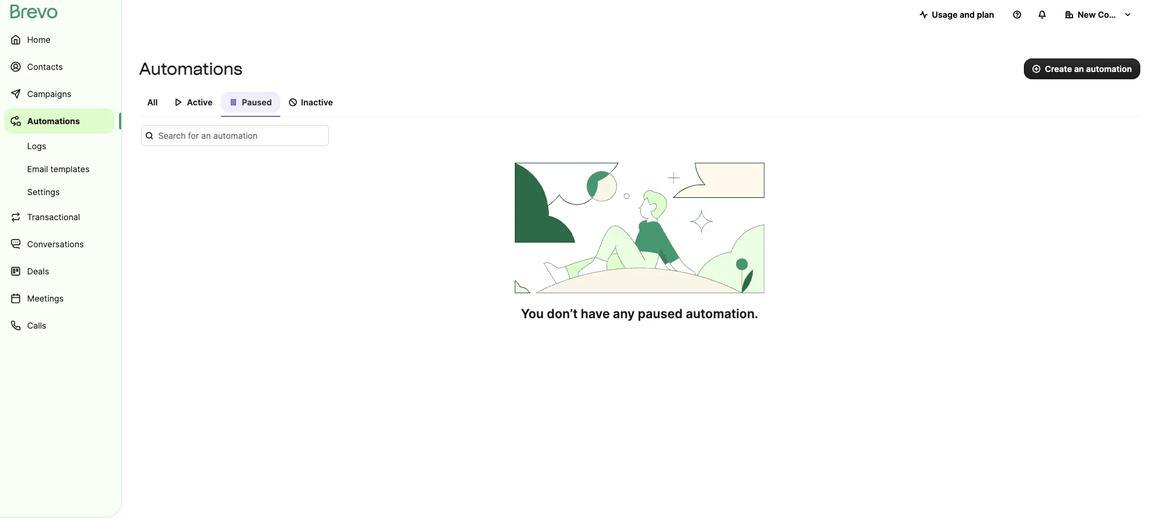 Task type: describe. For each thing, give the bounding box(es) containing it.
meetings link
[[4, 286, 115, 311]]

usage and plan
[[932, 9, 995, 20]]

new
[[1078, 9, 1096, 20]]

settings
[[27, 187, 60, 197]]

home link
[[4, 27, 115, 52]]

you don't have any paused automation.
[[521, 307, 759, 322]]

create an automation button
[[1024, 59, 1141, 79]]

calls link
[[4, 313, 115, 338]]

create
[[1045, 64, 1072, 74]]

1 vertical spatial automations
[[27, 116, 80, 126]]

home
[[27, 34, 50, 45]]

plan
[[977, 9, 995, 20]]

email
[[27, 164, 48, 174]]

all link
[[139, 92, 166, 116]]

dxrbf image
[[229, 98, 238, 107]]

company
[[1098, 9, 1137, 20]]

dxrbf image for active
[[174, 98, 183, 107]]

contacts link
[[4, 54, 115, 79]]

automation
[[1086, 64, 1132, 74]]

conversations
[[27, 239, 84, 250]]

contacts
[[27, 62, 63, 72]]

campaigns
[[27, 89, 71, 99]]

0 vertical spatial automations
[[139, 59, 242, 79]]

automation.
[[686, 307, 759, 322]]

email templates link
[[4, 159, 115, 180]]

all
[[147, 97, 158, 108]]

active link
[[166, 92, 221, 116]]

logs link
[[4, 136, 115, 157]]



Task type: vqa. For each thing, say whether or not it's contained in the screenshot.
the Meetings LINK
yes



Task type: locate. For each thing, give the bounding box(es) containing it.
usage and plan button
[[911, 4, 1003, 25]]

1 horizontal spatial dxrbf image
[[289, 98, 297, 107]]

logs
[[27, 141, 46, 151]]

dxrbf image left active
[[174, 98, 183, 107]]

meetings
[[27, 294, 64, 304]]

active
[[187, 97, 213, 108]]

inactive link
[[280, 92, 341, 116]]

deals
[[27, 266, 49, 277]]

automations up the logs link
[[27, 116, 80, 126]]

transactional link
[[4, 205, 115, 230]]

transactional
[[27, 212, 80, 223]]

calls
[[27, 321, 46, 331]]

1 dxrbf image from the left
[[174, 98, 183, 107]]

templates
[[50, 164, 90, 174]]

2 dxrbf image from the left
[[289, 98, 297, 107]]

you don't have any paused automation. tab panel
[[139, 125, 1141, 323]]

usage
[[932, 9, 958, 20]]

dxrbf image left inactive
[[289, 98, 297, 107]]

paused
[[638, 307, 683, 322]]

an
[[1074, 64, 1084, 74]]

1 horizontal spatial automations
[[139, 59, 242, 79]]

new company
[[1078, 9, 1137, 20]]

don't
[[547, 307, 578, 322]]

automations
[[139, 59, 242, 79], [27, 116, 80, 126]]

dxrbf image
[[174, 98, 183, 107], [289, 98, 297, 107]]

0 horizontal spatial automations
[[27, 116, 80, 126]]

tab list
[[139, 92, 1141, 117]]

0 horizontal spatial dxrbf image
[[174, 98, 183, 107]]

and
[[960, 9, 975, 20]]

dxrbf image inside inactive "link"
[[289, 98, 297, 107]]

deals link
[[4, 259, 115, 284]]

automations link
[[4, 109, 115, 134]]

paused
[[242, 97, 272, 108]]

you
[[521, 307, 544, 322]]

have
[[581, 307, 610, 322]]

dxrbf image for inactive
[[289, 98, 297, 107]]

campaigns link
[[4, 81, 115, 107]]

email templates
[[27, 164, 90, 174]]

create an automation
[[1045, 64, 1132, 74]]

tab list containing all
[[139, 92, 1141, 117]]

workflow-list-search-input search field
[[141, 125, 329, 146]]

new company button
[[1057, 4, 1141, 25]]

settings link
[[4, 182, 115, 203]]

inactive
[[301, 97, 333, 108]]

automations up active
[[139, 59, 242, 79]]

dxrbf image inside active link
[[174, 98, 183, 107]]

any
[[613, 307, 635, 322]]

paused link
[[221, 92, 280, 117]]

conversations link
[[4, 232, 115, 257]]



